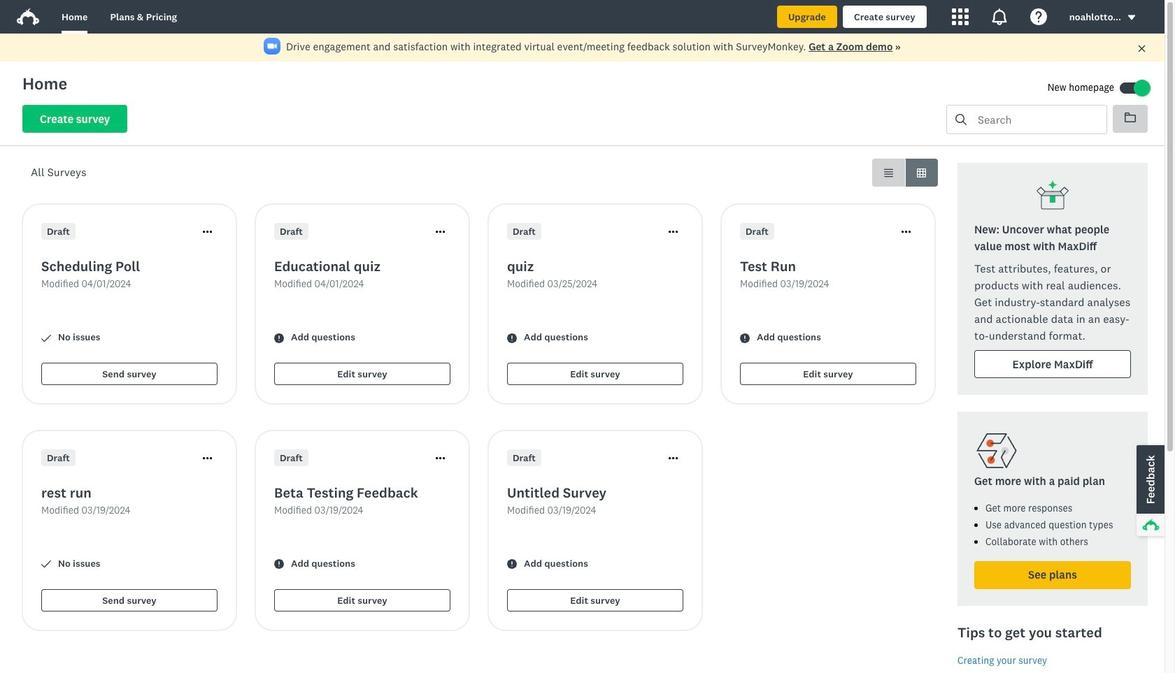 Task type: vqa. For each thing, say whether or not it's contained in the screenshot.
the 'products icon' to the right
no



Task type: locate. For each thing, give the bounding box(es) containing it.
max diff icon image
[[1036, 180, 1070, 213]]

1 warning image from the left
[[274, 333, 284, 343]]

Search text field
[[967, 106, 1107, 134]]

x image
[[1138, 44, 1147, 53]]

search image
[[956, 114, 967, 125], [956, 114, 967, 125]]

1 horizontal spatial warning image
[[507, 560, 517, 570]]

0 horizontal spatial warning image
[[274, 333, 284, 343]]

help icon image
[[1031, 8, 1047, 25]]

dropdown arrow icon image
[[1127, 13, 1137, 23], [1129, 15, 1136, 20]]

2 warning image from the left
[[507, 333, 517, 343]]

1 horizontal spatial warning image
[[507, 333, 517, 343]]

0 horizontal spatial warning image
[[274, 560, 284, 570]]

no issues image
[[41, 333, 51, 343]]

notification center icon image
[[991, 8, 1008, 25]]

warning image
[[740, 333, 750, 343], [274, 560, 284, 570], [507, 560, 517, 570]]

1 brand logo image from the top
[[17, 6, 39, 28]]

group
[[873, 159, 938, 187]]

brand logo image
[[17, 6, 39, 28], [17, 8, 39, 25]]

warning image
[[274, 333, 284, 343], [507, 333, 517, 343]]

folders image
[[1125, 113, 1136, 122]]

products icon image
[[952, 8, 969, 25], [952, 8, 969, 25]]



Task type: describe. For each thing, give the bounding box(es) containing it.
2 brand logo image from the top
[[17, 8, 39, 25]]

response based pricing icon image
[[975, 429, 1020, 474]]

2 horizontal spatial warning image
[[740, 333, 750, 343]]

no issues image
[[41, 560, 51, 570]]

folders image
[[1125, 112, 1136, 123]]



